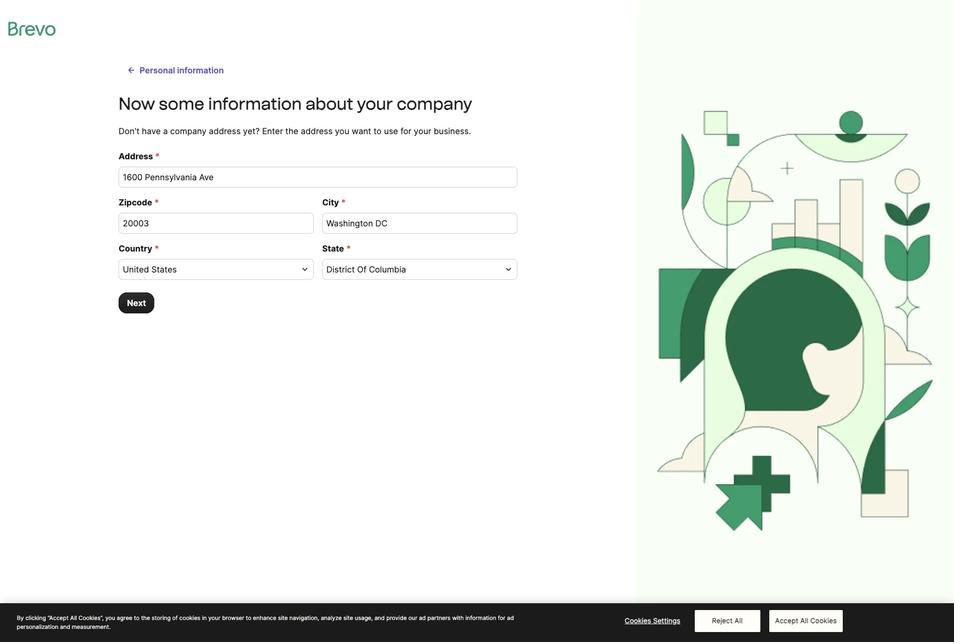 Task type: vqa. For each thing, say whether or not it's contained in the screenshot.
"NAVIGATION,"
yes



Task type: describe. For each thing, give the bounding box(es) containing it.
by
[[17, 615, 24, 622]]

enter
[[262, 126, 283, 136]]

* for country *
[[154, 244, 159, 254]]

information inside button
[[177, 65, 224, 76]]

all inside by clicking "accept all cookies", you agree to the storing of cookies in your browser to enhance site navigation, analyze site usage, and provide our ad partners with information for ad personalization and measurement.
[[70, 615, 77, 622]]

personalization
[[17, 624, 58, 631]]

zipcode
[[119, 197, 152, 208]]

don't have a company address yet? enter the address you want to use for your business.
[[119, 126, 471, 136]]

1 vertical spatial information
[[208, 94, 302, 114]]

0 vertical spatial company
[[397, 94, 472, 114]]

reject
[[712, 617, 733, 626]]

united
[[123, 265, 149, 275]]

* for zipcode *
[[154, 197, 159, 208]]

district of columbia
[[326, 265, 406, 275]]

now some information about your company
[[119, 94, 472, 114]]

accept all cookies
[[775, 617, 837, 626]]

in
[[202, 615, 207, 622]]

1 ad from the left
[[419, 615, 426, 622]]

city
[[322, 197, 339, 208]]

next button
[[119, 293, 154, 314]]

enhance
[[253, 615, 276, 622]]

1 cookies from the left
[[625, 617, 651, 626]]

agree
[[117, 615, 132, 622]]

business.
[[434, 126, 471, 136]]

cookies settings button
[[620, 611, 685, 632]]

measurement.
[[72, 624, 111, 631]]

your inside by clicking "accept all cookies", you agree to the storing of cookies in your browser to enhance site navigation, analyze site usage, and provide our ad partners with information for ad personalization and measurement.
[[208, 615, 220, 622]]

cookies
[[179, 615, 200, 622]]

0 horizontal spatial to
[[134, 615, 140, 622]]

2 address from the left
[[301, 126, 333, 136]]

the inside by clicking "accept all cookies", you agree to the storing of cookies in your browser to enhance site navigation, analyze site usage, and provide our ad partners with information for ad personalization and measurement.
[[141, 615, 150, 622]]

2 ad from the left
[[507, 615, 514, 622]]

storing
[[152, 615, 171, 622]]

district of columbia button
[[322, 259, 518, 280]]

partners
[[427, 615, 451, 622]]

about
[[306, 94, 353, 114]]

usage,
[[355, 615, 373, 622]]

cookies",
[[78, 615, 104, 622]]

accept
[[775, 617, 798, 626]]

address
[[119, 151, 153, 162]]

1 horizontal spatial your
[[357, 94, 393, 114]]

state *
[[322, 244, 351, 254]]

settings
[[653, 617, 680, 626]]

"accept
[[48, 615, 69, 622]]

0 horizontal spatial company
[[170, 126, 207, 136]]

* for address *
[[155, 151, 160, 162]]

1 horizontal spatial the
[[285, 126, 298, 136]]

some
[[159, 94, 204, 114]]

of
[[172, 615, 178, 622]]



Task type: locate. For each thing, give the bounding box(es) containing it.
0 vertical spatial the
[[285, 126, 298, 136]]

information
[[177, 65, 224, 76], [208, 94, 302, 114], [466, 615, 496, 622]]

company right a
[[170, 126, 207, 136]]

you inside by clicking "accept all cookies", you agree to the storing of cookies in your browser to enhance site navigation, analyze site usage, and provide our ad partners with information for ad personalization and measurement.
[[105, 615, 115, 622]]

address left yet?
[[209, 126, 241, 136]]

the right enter
[[285, 126, 298, 136]]

your left business.
[[414, 126, 431, 136]]

personal information
[[140, 65, 224, 76]]

now
[[119, 94, 155, 114]]

None text field
[[119, 167, 518, 188], [119, 213, 314, 234], [322, 213, 518, 234], [119, 167, 518, 188], [119, 213, 314, 234], [322, 213, 518, 234]]

clicking
[[25, 615, 46, 622]]

1 vertical spatial for
[[498, 615, 506, 622]]

address down about
[[301, 126, 333, 136]]

None field
[[123, 263, 297, 276], [326, 263, 501, 276], [123, 263, 297, 276], [326, 263, 501, 276]]

0 horizontal spatial cookies
[[625, 617, 651, 626]]

provide
[[386, 615, 407, 622]]

want
[[352, 126, 371, 136]]

navigation,
[[289, 615, 319, 622]]

country *
[[119, 244, 159, 254]]

information inside by clicking "accept all cookies", you agree to the storing of cookies in your browser to enhance site navigation, analyze site usage, and provide our ad partners with information for ad personalization and measurement.
[[466, 615, 496, 622]]

address
[[209, 126, 241, 136], [301, 126, 333, 136]]

1 vertical spatial you
[[105, 615, 115, 622]]

for
[[401, 126, 412, 136], [498, 615, 506, 622]]

1 horizontal spatial you
[[335, 126, 349, 136]]

2 horizontal spatial all
[[800, 617, 809, 626]]

0 vertical spatial your
[[357, 94, 393, 114]]

address *
[[119, 151, 160, 162]]

personal
[[140, 65, 175, 76]]

1 site from the left
[[278, 615, 288, 622]]

you left want
[[335, 126, 349, 136]]

0 horizontal spatial you
[[105, 615, 115, 622]]

country
[[119, 244, 152, 254]]

and
[[375, 615, 385, 622], [60, 624, 70, 631]]

all inside button
[[800, 617, 809, 626]]

yet?
[[243, 126, 260, 136]]

0 horizontal spatial site
[[278, 615, 288, 622]]

site left usage,
[[343, 615, 353, 622]]

with
[[452, 615, 464, 622]]

reject all
[[712, 617, 743, 626]]

columbia
[[369, 265, 406, 275]]

0 horizontal spatial ad
[[419, 615, 426, 622]]

information right with on the left
[[466, 615, 496, 622]]

the left storing
[[141, 615, 150, 622]]

information up some
[[177, 65, 224, 76]]

states
[[151, 265, 177, 275]]

1 vertical spatial your
[[414, 126, 431, 136]]

1 horizontal spatial for
[[498, 615, 506, 622]]

0 horizontal spatial and
[[60, 624, 70, 631]]

united states
[[123, 265, 177, 275]]

cookies
[[625, 617, 651, 626], [811, 617, 837, 626]]

your up want
[[357, 94, 393, 114]]

to right the agree
[[134, 615, 140, 622]]

* right city on the top left
[[341, 197, 346, 208]]

ad
[[419, 615, 426, 622], [507, 615, 514, 622]]

0 horizontal spatial for
[[401, 126, 412, 136]]

use
[[384, 126, 398, 136]]

1 horizontal spatial and
[[375, 615, 385, 622]]

all right reject
[[735, 617, 743, 626]]

1 horizontal spatial company
[[397, 94, 472, 114]]

0 horizontal spatial all
[[70, 615, 77, 622]]

0 vertical spatial for
[[401, 126, 412, 136]]

0 horizontal spatial the
[[141, 615, 150, 622]]

1 horizontal spatial to
[[246, 615, 251, 622]]

all for accept all cookies
[[800, 617, 809, 626]]

1 horizontal spatial site
[[343, 615, 353, 622]]

site right enhance
[[278, 615, 288, 622]]

to right browser
[[246, 615, 251, 622]]

zipcode *
[[119, 197, 159, 208]]

accept all cookies button
[[769, 611, 843, 633]]

* for state *
[[346, 244, 351, 254]]

and down "accept
[[60, 624, 70, 631]]

* right country in the top left of the page
[[154, 244, 159, 254]]

united states button
[[119, 259, 314, 280]]

of
[[357, 265, 367, 275]]

state
[[322, 244, 344, 254]]

all for reject all
[[735, 617, 743, 626]]

2 vertical spatial information
[[466, 615, 496, 622]]

* right 'state' on the top left of the page
[[346, 244, 351, 254]]

have
[[142, 126, 161, 136]]

to left use
[[374, 126, 382, 136]]

by clicking "accept all cookies", you agree to the storing of cookies in your browser to enhance site navigation, analyze site usage, and provide our ad partners with information for ad personalization and measurement.
[[17, 615, 514, 631]]

city *
[[322, 197, 346, 208]]

to
[[374, 126, 382, 136], [134, 615, 140, 622], [246, 615, 251, 622]]

all
[[70, 615, 77, 622], [735, 617, 743, 626], [800, 617, 809, 626]]

company up business.
[[397, 94, 472, 114]]

information up yet?
[[208, 94, 302, 114]]

1 horizontal spatial all
[[735, 617, 743, 626]]

browser
[[222, 615, 244, 622]]

company
[[397, 94, 472, 114], [170, 126, 207, 136]]

for inside by clicking "accept all cookies", you agree to the storing of cookies in your browser to enhance site navigation, analyze site usage, and provide our ad partners with information for ad personalization and measurement.
[[498, 615, 506, 622]]

our
[[408, 615, 417, 622]]

1 horizontal spatial ad
[[507, 615, 514, 622]]

a
[[163, 126, 168, 136]]

cookies right accept
[[811, 617, 837, 626]]

2 site from the left
[[343, 615, 353, 622]]

district
[[326, 265, 355, 275]]

0 horizontal spatial address
[[209, 126, 241, 136]]

1 vertical spatial company
[[170, 126, 207, 136]]

cookies left settings
[[625, 617, 651, 626]]

cookies settings
[[625, 617, 680, 626]]

* right "address"
[[155, 151, 160, 162]]

0 vertical spatial and
[[375, 615, 385, 622]]

for right use
[[401, 126, 412, 136]]

1 address from the left
[[209, 126, 241, 136]]

2 vertical spatial your
[[208, 615, 220, 622]]

and right usage,
[[375, 615, 385, 622]]

all inside "button"
[[735, 617, 743, 626]]

0 horizontal spatial your
[[208, 615, 220, 622]]

0 vertical spatial information
[[177, 65, 224, 76]]

0 vertical spatial you
[[335, 126, 349, 136]]

don't
[[119, 126, 139, 136]]

1 vertical spatial and
[[60, 624, 70, 631]]

2 cookies from the left
[[811, 617, 837, 626]]

your
[[357, 94, 393, 114], [414, 126, 431, 136], [208, 615, 220, 622]]

for right with on the left
[[498, 615, 506, 622]]

you left the agree
[[105, 615, 115, 622]]

* right zipcode
[[154, 197, 159, 208]]

* for city *
[[341, 197, 346, 208]]

the
[[285, 126, 298, 136], [141, 615, 150, 622]]

1 horizontal spatial cookies
[[811, 617, 837, 626]]

analyze
[[321, 615, 342, 622]]

1 vertical spatial the
[[141, 615, 150, 622]]

2 horizontal spatial to
[[374, 126, 382, 136]]

next
[[127, 298, 146, 309]]

*
[[155, 151, 160, 162], [154, 197, 159, 208], [341, 197, 346, 208], [154, 244, 159, 254], [346, 244, 351, 254]]

1 horizontal spatial address
[[301, 126, 333, 136]]

you
[[335, 126, 349, 136], [105, 615, 115, 622]]

your right in
[[208, 615, 220, 622]]

site
[[278, 615, 288, 622], [343, 615, 353, 622]]

reject all button
[[695, 611, 760, 633]]

all right "accept
[[70, 615, 77, 622]]

2 horizontal spatial your
[[414, 126, 431, 136]]

all right accept
[[800, 617, 809, 626]]

personal information button
[[119, 60, 232, 81]]



